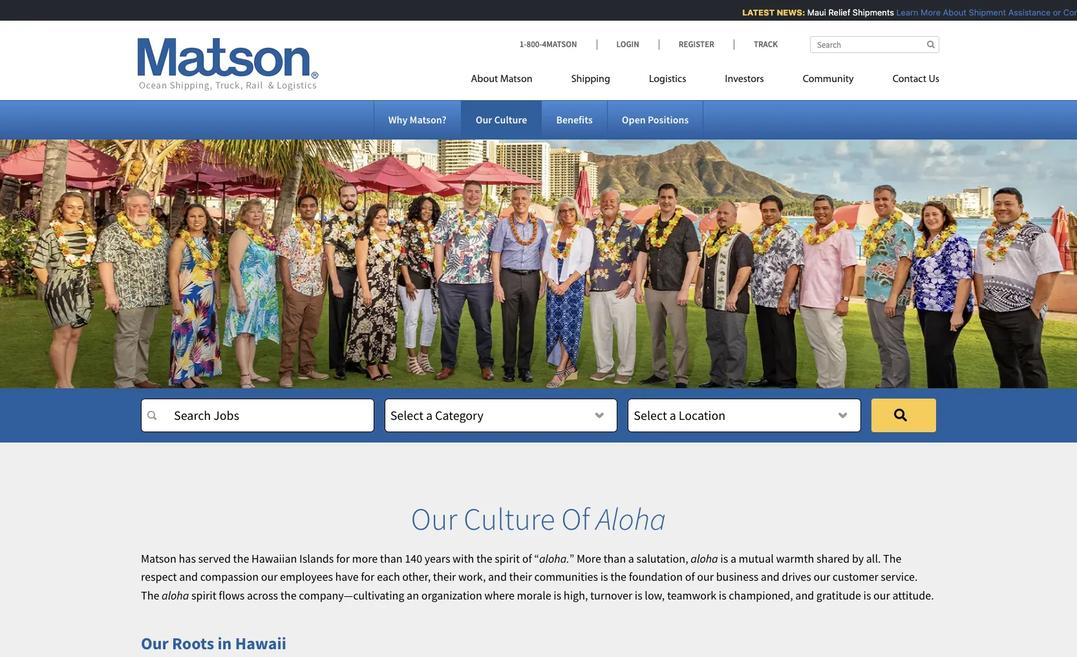Task type: locate. For each thing, give the bounding box(es) containing it.
blue matson logo with ocean, shipping, truck, rail and logistics written beneath it. image
[[138, 38, 319, 91]]

about right the more on the top right of the page
[[937, 7, 960, 17]]

community
[[803, 74, 854, 85]]

login link
[[597, 39, 659, 50]]

about matson
[[471, 74, 533, 85]]

conta
[[1057, 7, 1078, 17]]

4matson
[[542, 39, 577, 50]]

us
[[929, 74, 940, 85]]

1 vertical spatial about
[[471, 74, 498, 85]]

contact
[[893, 74, 927, 85]]

shipping
[[572, 74, 611, 85]]

shipments
[[846, 7, 888, 17]]

contact us
[[893, 74, 940, 85]]

latest news: maui relief shipments learn more about shipment assistance or conta
[[736, 7, 1078, 17]]

register link
[[659, 39, 734, 50]]

about
[[937, 7, 960, 17], [471, 74, 498, 85]]

assistance
[[1002, 7, 1044, 17]]

learn
[[890, 7, 912, 17]]

1-800-4matson link
[[520, 39, 597, 50]]

None search field
[[810, 36, 940, 53]]

0 horizontal spatial about
[[471, 74, 498, 85]]

0 vertical spatial about
[[937, 7, 960, 17]]

login
[[617, 39, 640, 50]]

logistics link
[[630, 68, 706, 94]]

maui
[[801, 7, 820, 17]]

investors link
[[706, 68, 784, 94]]

matson
[[500, 74, 533, 85]]

1 horizontal spatial about
[[937, 7, 960, 17]]

about left matson
[[471, 74, 498, 85]]



Task type: describe. For each thing, give the bounding box(es) containing it.
track
[[754, 39, 778, 50]]

shipment
[[962, 7, 1000, 17]]

search image
[[927, 40, 935, 49]]

latest
[[736, 7, 768, 17]]

investors
[[725, 74, 764, 85]]

800-
[[527, 39, 542, 50]]

1-800-4matson
[[520, 39, 577, 50]]

community link
[[784, 68, 874, 94]]

learn more about shipment assistance or conta link
[[890, 7, 1078, 17]]

shipping link
[[552, 68, 630, 94]]

relief
[[822, 7, 844, 17]]

or
[[1047, 7, 1055, 17]]

Search search field
[[810, 36, 940, 53]]

track link
[[734, 39, 778, 50]]

about matson link
[[471, 68, 552, 94]]

contact us link
[[874, 68, 940, 94]]

top menu navigation
[[471, 68, 940, 94]]

1-
[[520, 39, 527, 50]]

register
[[679, 39, 715, 50]]

news:
[[770, 7, 799, 17]]

about inside top menu navigation
[[471, 74, 498, 85]]

logistics
[[649, 74, 687, 85]]

more
[[914, 7, 934, 17]]



Task type: vqa. For each thing, say whether or not it's contained in the screenshot.
Register
yes



